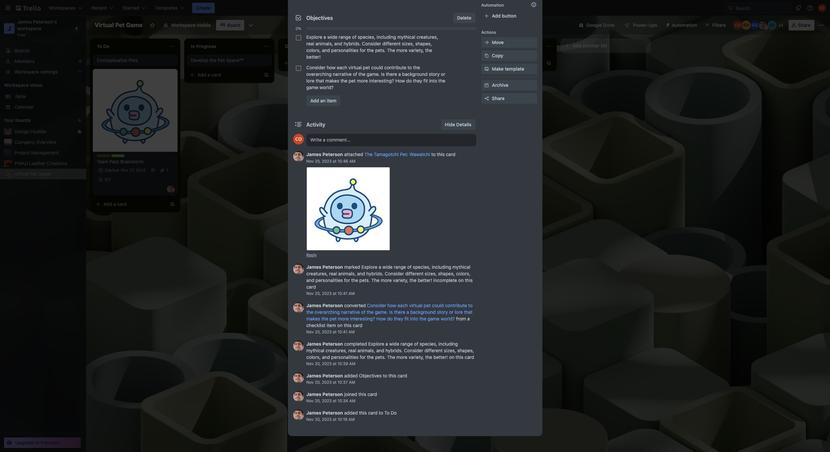 Task type: describe. For each thing, give the bounding box(es) containing it.
at inside james peterson attached the tamagotchi pet: wawatchi to this card nov 20, 2023 at 10:46 am
[[333, 159, 337, 164]]

hide
[[445, 122, 455, 127]]

joined
[[344, 392, 357, 397]]

james for james peterson converted
[[307, 303, 322, 308]]

explore a wide range of species, including mythical creatures, real animals, and hybrids. consider different sizes, shapes, colors, and personalities for the pets. the more variety, the better! inside objectives group
[[307, 34, 438, 60]]

0%
[[296, 26, 301, 31]]

power-
[[633, 22, 649, 28]]

1 horizontal spatial 1
[[433, 72, 435, 77]]

1 vertical spatial christina overa (christinaovera) image
[[733, 21, 743, 30]]

upgrade
[[15, 440, 34, 446]]

there inside objectives group
[[386, 71, 397, 77]]

on inside incomplete on this card
[[459, 278, 464, 283]]

2023 left '10:39'
[[322, 361, 332, 366]]

real for james peterson completed
[[349, 348, 356, 353]]

to
[[385, 410, 390, 416]]

2 horizontal spatial 1
[[782, 23, 784, 28]]

explore a wide range of species, including mythical creatures, real animals, and hybrids. consider different sizes, shapes, colors, and personalities for the pets. the more variety, the better! for james peterson marked
[[307, 264, 471, 283]]

nov 20, 2023 at 10:46 am link
[[307, 159, 356, 164]]

nov left '27,'
[[121, 168, 128, 173]]

nov 20, 2023 at 10:39 am
[[307, 361, 356, 366]]

1 vertical spatial could
[[432, 303, 444, 308]]

better! for james peterson marked
[[418, 278, 432, 283]]

am inside the james peterson added objectives to this card nov 20, 2023 at 10:37 am
[[349, 380, 355, 385]]

added for added this card to to do
[[344, 410, 358, 416]]

that inside objectives group
[[316, 78, 324, 84]]

board
[[227, 22, 240, 28]]

starred icon image
[[77, 129, 82, 134]]

0 horizontal spatial into
[[410, 316, 418, 322]]

a inside the from a checklist item on this card
[[468, 316, 470, 322]]

2 vertical spatial pet
[[30, 171, 37, 177]]

incomplete
[[434, 278, 457, 283]]

this inside james peterson added this card to to do nov 20, 2023 at 10:18 am
[[359, 410, 367, 416]]

this inside james peterson joined this card nov 20, 2023 at 10:34 am
[[359, 392, 366, 397]]

add a card up 'make'
[[480, 60, 504, 66]]

species, for james peterson marked
[[413, 264, 431, 270]]

add a card button for create from template… image to the middle
[[281, 58, 355, 68]]

creatures, inside objectives group
[[417, 34, 438, 40]]

the tamagotchi pet: wawatchi link
[[365, 152, 430, 157]]

objectives inside the james peterson added objectives to this card nov 20, 2023 at 10:37 am
[[359, 373, 382, 379]]

peterson's
[[33, 19, 57, 25]]

including for james peterson completed
[[439, 341, 458, 347]]

archive link
[[482, 80, 537, 91]]

create from template… image
[[264, 72, 269, 78]]

sm image for archive
[[484, 82, 490, 89]]

Consider how each virtual pet could contribute to the overarching narrative of the game. Is there a background story or lore that makes the pet more interesting? How do they fit into the game world? checkbox
[[296, 66, 301, 71]]

this inside the james peterson added objectives to this card nov 20, 2023 at 10:37 am
[[389, 373, 397, 379]]

upgrade to premium
[[15, 440, 60, 446]]

hide details
[[445, 122, 472, 127]]

create
[[196, 5, 211, 11]]

workspace visible button
[[159, 20, 215, 31]]

explore for james peterson completed
[[368, 341, 384, 347]]

hybrids. for marked
[[367, 271, 384, 277]]

2 vertical spatial on
[[449, 354, 455, 360]]

1 vertical spatial story
[[437, 309, 448, 315]]

2023 inside james peterson joined this card nov 20, 2023 at 10:34 am
[[322, 399, 332, 404]]

card inside james peterson attached the tamagotchi pet: wawatchi to this card nov 20, 2023 at 10:46 am
[[446, 152, 456, 157]]

james for james peterson added this card to to do nov 20, 2023 at 10:18 am
[[307, 410, 322, 416]]

2 horizontal spatial create from template… image
[[546, 60, 552, 66]]

2023 up james peterson converted
[[322, 291, 332, 296]]

conceptualize pets link
[[97, 57, 174, 64]]

2 vertical spatial 1
[[166, 168, 168, 173]]

4 20, from the top
[[315, 361, 321, 366]]

j
[[7, 25, 11, 32]]

james peterson joined this card nov 20, 2023 at 10:34 am
[[307, 392, 377, 404]]

workspace for workspace views
[[4, 82, 29, 88]]

management
[[31, 150, 59, 156]]

story inside objectives group
[[429, 71, 440, 77]]

2 10:41 from the top
[[338, 330, 348, 335]]

james peterson's workspace free
[[17, 19, 58, 37]]

peterson for james peterson attached the tamagotchi pet: wawatchi to this card nov 20, 2023 at 10:46 am
[[323, 152, 343, 157]]

sm image for move
[[484, 39, 490, 46]]

filters
[[713, 22, 726, 28]]

sizes, inside objectives group
[[402, 41, 414, 46]]

project
[[15, 150, 30, 156]]

contribute inside objectives group
[[385, 65, 407, 70]]

they inside objectives group
[[413, 78, 423, 84]]

0 horizontal spatial fit
[[405, 316, 409, 322]]

primary element
[[0, 0, 831, 16]]

add another list
[[573, 43, 608, 48]]

visible
[[197, 22, 211, 28]]

move link
[[482, 37, 537, 48]]

1 vertical spatial do
[[387, 316, 393, 322]]

leather
[[29, 160, 46, 166]]

better! inside objectives group
[[307, 54, 321, 60]]

gary orlando (garyorlando) image
[[751, 21, 760, 30]]

boards link
[[0, 45, 86, 56]]

1 vertical spatial virtual
[[15, 171, 28, 177]]

1 horizontal spatial each
[[398, 303, 408, 308]]

how inside objectives group
[[396, 78, 405, 84]]

google drive button
[[575, 20, 619, 31]]

1 vertical spatial overarching
[[315, 309, 340, 315]]

sm image for copy
[[484, 52, 490, 59]]

team task
[[111, 155, 132, 159]]

2023 inside james peterson added this card to to do nov 20, 2023 at 10:18 am
[[322, 417, 332, 422]]

1 vertical spatial share button
[[482, 93, 537, 104]]

1 nov 20, 2023 at 10:41 am from the top
[[307, 291, 355, 296]]

blocker fyi blocker - timely discussion (#4)
[[379, 59, 449, 69]]

color: green, title: "goal" element
[[379, 59, 393, 64]]

color: red, title: "blocker" element
[[394, 59, 408, 64]]

20, inside the james peterson added objectives to this card nov 20, 2023 at 10:37 am
[[315, 380, 321, 385]]

converted
[[344, 303, 366, 308]]

nov down checklist
[[307, 330, 314, 335]]

share for the right share button
[[798, 22, 811, 28]]

peterson for james peterson marked
[[323, 264, 343, 270]]

1 vertical spatial pet
[[218, 57, 225, 63]]

free
[[17, 32, 26, 37]]

2023 inside the james peterson added objectives to this card nov 20, 2023 at 10:37 am
[[322, 380, 332, 385]]

better! for james peterson completed
[[434, 354, 448, 360]]

10:39
[[338, 361, 348, 366]]

1 vertical spatial game.
[[375, 309, 388, 315]]

card inside the from a checklist item on this card
[[353, 323, 363, 328]]

2 vertical spatial christina overa (christinaovera) image
[[293, 134, 304, 145]]

game inside text box
[[126, 22, 143, 29]]

james for james peterson joined this card nov 20, 2023 at 10:34 am
[[307, 392, 322, 397]]

1 vertical spatial or
[[449, 309, 454, 315]]

huddle
[[31, 129, 46, 134]]

pets. inside objectives group
[[375, 47, 386, 53]]

Write a comment text field
[[307, 134, 476, 146]]

3 at from the top
[[333, 330, 337, 335]]

project management
[[15, 150, 59, 156]]

variety, for james peterson completed
[[409, 354, 424, 360]]

reply link
[[307, 253, 317, 258]]

sizes, for completed
[[444, 348, 456, 353]]

2 consider how each virtual pet could contribute to the overarching narrative of the game. is there a background story or lore that makes the pet more interesting? how do they fit into the game world? from the top
[[307, 303, 473, 322]]

1 horizontal spatial virtual
[[409, 303, 423, 308]]

objectives group
[[293, 32, 476, 93]]

0 vertical spatial automation
[[482, 3, 504, 8]]

pets. for marked
[[360, 278, 370, 283]]

this inside the from a checklist item on this card
[[344, 323, 352, 328]]

real for james peterson marked
[[329, 271, 337, 277]]

Search field
[[734, 3, 792, 13]]

your boards
[[4, 117, 31, 123]]

1 horizontal spatial game
[[428, 316, 440, 322]]

james for james peterson's workspace free
[[17, 19, 32, 25]]

incomplete on this card
[[307, 278, 473, 290]]

background inside objectives group
[[402, 71, 428, 77]]

boards
[[15, 117, 31, 123]]

card inside incomplete on this card
[[307, 284, 316, 290]]

1 vertical spatial how
[[377, 316, 386, 322]]

started: nov 27, 2023
[[105, 168, 146, 173]]

workspace visible
[[171, 22, 211, 28]]

james peterson (jamespeterson93) image for added this card to to do
[[293, 410, 304, 420]]

automation button
[[663, 20, 702, 31]]

on inside the from a checklist item on this card
[[337, 323, 343, 328]]

there inside consider how each virtual pet could contribute to the overarching narrative of the game. is there a background story or lore that makes the pet more interesting? how do they fit into the game world? link
[[394, 309, 406, 315]]

0 / 2
[[105, 177, 111, 182]]

range for completed
[[401, 341, 413, 347]]

calendar link
[[15, 104, 82, 110]]

from
[[456, 316, 466, 322]]

wide inside objectives group
[[328, 34, 338, 40]]

Board name text field
[[92, 20, 146, 31]]

personalities for marked
[[316, 278, 343, 283]]

nov 30, 2023
[[387, 72, 413, 77]]

2023 inside james peterson attached the tamagotchi pet: wawatchi to this card nov 20, 2023 at 10:46 am
[[322, 159, 332, 164]]

overview
[[36, 139, 56, 145]]

variety, inside objectives group
[[409, 47, 424, 53]]

activity
[[307, 122, 326, 128]]

make template
[[492, 66, 525, 72]]

narrative inside consider how each virtual pet could contribute to the overarching narrative of the game. is there a background story or lore that makes the pet more interesting? how do they fit into the game world? link
[[341, 309, 360, 315]]

virtual inside objectives group
[[349, 65, 362, 70]]

upgrade to premium link
[[4, 438, 81, 448]]

1 vertical spatial interesting?
[[350, 316, 375, 322]]

different for marked
[[406, 271, 424, 277]]

fyi
[[409, 59, 415, 64]]

colors, for on this card
[[307, 354, 321, 360]]

james peterson attached the tamagotchi pet: wawatchi to this card nov 20, 2023 at 10:46 am
[[307, 152, 457, 164]]

consider how each virtual pet could contribute to the overarching narrative of the game. is there a background story or lore that makes the pet more interesting? how do they fit into the game world? inside objectives group
[[307, 65, 446, 90]]

copy
[[492, 53, 504, 58]]

to inside the james peterson added objectives to this card nov 20, 2023 at 10:37 am
[[383, 373, 388, 379]]

james peterson (jamespeterson93) image for attached
[[293, 151, 304, 162]]

team for team pets brainstorm
[[97, 159, 108, 164]]

discussion
[[415, 63, 438, 69]]

your
[[4, 117, 14, 123]]

is inside objectives group
[[381, 71, 385, 77]]

company overview link
[[15, 139, 82, 146]]

animals, for completed
[[358, 348, 375, 353]]

on this card
[[448, 354, 475, 360]]

wide for marked
[[383, 264, 393, 270]]

+
[[779, 23, 782, 28]]

sizes, for marked
[[425, 271, 437, 277]]

interesting? inside objectives group
[[369, 78, 394, 84]]

checklist
[[307, 323, 326, 328]]

-
[[397, 63, 399, 69]]

1 horizontal spatial how
[[388, 303, 397, 308]]

0 notifications image
[[795, 4, 803, 12]]

peterson for james peterson added objectives to this card nov 20, 2023 at 10:37 am
[[323, 373, 343, 379]]

3 20, from the top
[[315, 330, 321, 335]]

completed
[[344, 341, 367, 347]]

do inside objectives group
[[406, 78, 412, 84]]

item inside button
[[327, 98, 337, 103]]

workspace for workspace visible
[[171, 22, 196, 28]]

each inside objectives group
[[337, 65, 347, 70]]

game. inside objectives group
[[367, 71, 380, 77]]

nov up nov 20, 2023 at 10:37 am link
[[307, 361, 314, 366]]

design huddle
[[15, 129, 46, 134]]

species, for james peterson completed
[[420, 341, 438, 347]]

james peterson's workspace link
[[17, 19, 58, 31]]

2 at from the top
[[333, 291, 337, 296]]

conceptualize
[[97, 57, 127, 63]]

hide details link
[[441, 119, 476, 130]]

add an item button
[[307, 95, 341, 106]]

nov 20, 2023 at 10:41 am link
[[307, 291, 355, 296]]

including for james peterson marked
[[432, 264, 451, 270]]

nov 20, 2023 at 10:37 am link
[[307, 380, 355, 385]]

blocker left - at the top
[[379, 63, 395, 69]]

pets for team
[[110, 159, 119, 164]]

james for james peterson attached the tamagotchi pet: wawatchi to this card nov 20, 2023 at 10:46 am
[[307, 152, 322, 157]]

personalities inside objectives group
[[331, 47, 359, 53]]

for inside objectives group
[[360, 47, 366, 53]]

template
[[505, 66, 525, 72]]

item inside the from a checklist item on this card
[[327, 323, 336, 328]]

do
[[391, 410, 397, 416]]

nov inside james peterson joined this card nov 20, 2023 at 10:34 am
[[307, 399, 314, 404]]

shapes, inside objectives group
[[416, 41, 432, 46]]

colors, for incomplete on this card
[[456, 271, 471, 277]]

real inside objectives group
[[307, 41, 314, 46]]

team pets brainstorm
[[97, 159, 144, 164]]

including inside objectives group
[[377, 34, 396, 40]]

different for completed
[[425, 348, 443, 353]]

1 horizontal spatial share button
[[789, 20, 815, 31]]

james peterson added objectives to this card nov 20, 2023 at 10:37 am
[[307, 373, 407, 385]]

mythical for incomplete
[[453, 264, 471, 270]]

virtual pet game inside text box
[[95, 22, 143, 29]]

different inside objectives group
[[383, 41, 401, 46]]

button
[[502, 13, 517, 19]]

add a card button for create from template… icon at the top left
[[187, 70, 261, 80]]

task
[[123, 155, 132, 159]]

ups
[[649, 22, 658, 28]]

shapes, for incomplete
[[438, 271, 455, 277]]

am right '10:39'
[[349, 361, 356, 366]]

1 vertical spatial game
[[38, 171, 51, 177]]

mythical inside objectives group
[[398, 34, 416, 40]]

pwau
[[15, 160, 28, 166]]

how inside objectives group
[[327, 65, 336, 70]]

species, inside objectives group
[[358, 34, 376, 40]]

james peterson (jamespeterson93) image for marked
[[293, 264, 304, 275]]

started:
[[105, 168, 120, 173]]

10:18
[[338, 417, 348, 422]]

0 horizontal spatial create from template… image
[[170, 202, 175, 207]]

blocker left fyi
[[394, 59, 408, 64]]

reply
[[307, 253, 317, 258]]

0 horizontal spatial virtual pet game
[[15, 171, 51, 177]]



Task type: locate. For each thing, give the bounding box(es) containing it.
0 vertical spatial they
[[413, 78, 423, 84]]

actions
[[482, 30, 496, 35]]

game up add an item
[[307, 85, 318, 90]]

2 sm image from the top
[[484, 66, 490, 72]]

sm image
[[484, 39, 490, 46], [484, 66, 490, 72], [484, 82, 490, 89]]

sm image inside archive "link"
[[484, 82, 490, 89]]

the inside objectives group
[[387, 47, 395, 53]]

color: yellow, title: none image
[[97, 155, 110, 157]]

automation inside "button"
[[672, 22, 698, 28]]

1 right jeremy miller (jeremymiller198) image
[[782, 23, 784, 28]]

at inside the james peterson added objectives to this card nov 20, 2023 at 10:37 am
[[333, 380, 337, 385]]

jeremy miller (jeremymiller198) image
[[768, 21, 777, 30]]

30,
[[396, 72, 402, 77]]

0 horizontal spatial better!
[[307, 54, 321, 60]]

nov 20, 2023 at 10:41 am
[[307, 291, 355, 296], [307, 330, 355, 335]]

james peterson (jamespeterson93) image for joined this card
[[293, 391, 304, 402]]

2 james peterson (jamespeterson93) image from the top
[[293, 391, 304, 402]]

james up nov 20, 2023 at 10:34 am "link"
[[307, 392, 322, 397]]

2023 left 10:34
[[322, 399, 332, 404]]

1 horizontal spatial pets
[[129, 57, 138, 63]]

including up color: green, title: "goal" element
[[377, 34, 396, 40]]

story down incomplete
[[437, 309, 448, 315]]

explore inside objectives group
[[307, 34, 323, 40]]

sizes, up incomplete
[[425, 271, 437, 277]]

2 horizontal spatial pet
[[218, 57, 225, 63]]

1 vertical spatial range
[[394, 264, 406, 270]]

animals, for marked
[[339, 271, 356, 277]]

2 20, from the top
[[315, 291, 321, 296]]

pets. for completed
[[375, 354, 386, 360]]

0 vertical spatial pets
[[129, 57, 138, 63]]

makes up add an item
[[326, 78, 339, 84]]

share button down archive "link"
[[482, 93, 537, 104]]

james
[[17, 19, 32, 25], [307, 152, 322, 157], [307, 264, 322, 270], [307, 303, 322, 308], [307, 341, 322, 347], [307, 373, 322, 379], [307, 392, 322, 397], [307, 410, 322, 416]]

customize views image
[[248, 22, 254, 29]]

nov 20, 2023 at 10:39 am link
[[307, 361, 356, 366]]

20, inside james peterson added this card to to do nov 20, 2023 at 10:18 am
[[315, 417, 321, 422]]

hybrids. for completed
[[386, 348, 403, 353]]

game
[[126, 22, 143, 29], [38, 171, 51, 177]]

1 vertical spatial item
[[327, 323, 336, 328]]

on
[[459, 278, 464, 283], [337, 323, 343, 328], [449, 354, 455, 360]]

share
[[798, 22, 811, 28], [492, 95, 505, 101]]

1 horizontal spatial makes
[[326, 78, 339, 84]]

card inside the james peterson added objectives to this card nov 20, 2023 at 10:37 am
[[398, 373, 407, 379]]

j link
[[4, 23, 15, 34]]

nov inside the james peterson added objectives to this card nov 20, 2023 at 10:37 am
[[307, 380, 314, 385]]

0 horizontal spatial hybrids.
[[344, 41, 361, 46]]

3 explore a wide range of species, including mythical creatures, real animals, and hybrids. consider different sizes, shapes, colors, and personalities for the pets. the more variety, the better! from the top
[[307, 341, 474, 360]]

that
[[316, 78, 324, 84], [464, 309, 473, 315]]

1 horizontal spatial that
[[464, 309, 473, 315]]

team left task
[[111, 155, 122, 159]]

peterson for james peterson joined this card nov 20, 2023 at 10:34 am
[[323, 392, 343, 397]]

3 peterson from the top
[[323, 303, 343, 308]]

0 vertical spatial creatures,
[[417, 34, 438, 40]]

there down - at the top
[[386, 71, 397, 77]]

Explore a wide range of species, including mythical creatures, real animals, and hybrids. Consider different sizes, shapes, colors, and personalities for the pets. The more variety, the better! checkbox
[[296, 35, 301, 40]]

10:41 up james peterson converted
[[338, 291, 348, 296]]

0 vertical spatial wide
[[328, 34, 338, 40]]

sm image inside automation "button"
[[663, 20, 672, 29]]

lore up add an item
[[307, 78, 315, 84]]

explore for james peterson marked
[[362, 264, 378, 270]]

search image
[[728, 5, 734, 11]]

this
[[437, 152, 445, 157], [465, 278, 473, 283], [344, 323, 352, 328], [456, 354, 464, 360], [389, 373, 397, 379], [359, 392, 366, 397], [359, 410, 367, 416]]

0 vertical spatial each
[[337, 65, 347, 70]]

add button button
[[482, 11, 537, 21]]

2 vertical spatial personalities
[[331, 354, 359, 360]]

1 explore a wide range of species, including mythical creatures, real animals, and hybrids. consider different sizes, shapes, colors, and personalities for the pets. the more variety, the better! from the top
[[307, 34, 438, 60]]

sizes, up on this card
[[444, 348, 456, 353]]

for for marked
[[344, 278, 350, 283]]

am inside james peterson attached the tamagotchi pet: wawatchi to this card nov 20, 2023 at 10:46 am
[[350, 159, 356, 164]]

james inside james peterson joined this card nov 20, 2023 at 10:34 am
[[307, 392, 322, 397]]

1 vertical spatial mythical
[[453, 264, 471, 270]]

7 at from the top
[[333, 417, 337, 422]]

6 peterson from the top
[[323, 392, 343, 397]]

0 horizontal spatial 1
[[166, 168, 168, 173]]

0 horizontal spatial could
[[371, 65, 383, 70]]

james peterson marked
[[307, 264, 362, 270]]

1 added from the top
[[344, 373, 358, 379]]

virtual pet game link
[[15, 171, 82, 177]]

2023 right '27,'
[[136, 168, 146, 173]]

sm image right the ups
[[663, 20, 672, 29]]

add an item
[[311, 98, 337, 103]]

nov inside james peterson attached the tamagotchi pet: wawatchi to this card nov 20, 2023 at 10:46 am
[[307, 159, 314, 164]]

pets for conceptualize
[[129, 57, 138, 63]]

item right an
[[327, 98, 337, 103]]

at left 10:37
[[333, 380, 337, 385]]

0 vertical spatial objectives
[[307, 15, 333, 21]]

colors, inside objectives group
[[307, 47, 321, 53]]

an
[[321, 98, 326, 103]]

game. up the from a checklist item on this card
[[375, 309, 388, 315]]

views
[[30, 82, 42, 88]]

1 vertical spatial creatures,
[[307, 271, 328, 277]]

team
[[111, 155, 122, 159], [97, 159, 108, 164]]

1 horizontal spatial contribute
[[445, 303, 467, 308]]

2023 down checklist
[[322, 330, 332, 335]]

1 horizontal spatial virtual pet game
[[95, 22, 143, 29]]

world? inside objectives group
[[320, 85, 334, 90]]

creatures, for james peterson marked
[[307, 271, 328, 277]]

add a card for create from template… icon at the top left
[[198, 72, 221, 78]]

pets up started:
[[110, 159, 119, 164]]

this inside james peterson attached the tamagotchi pet: wawatchi to this card nov 20, 2023 at 10:46 am
[[437, 152, 445, 157]]

peterson up nov 20, 2023 at 10:18 am link
[[323, 410, 343, 416]]

members
[[15, 58, 35, 64]]

james peterson (jamespeterson93) image for added objectives to this card
[[293, 373, 304, 383]]

0 vertical spatial range
[[339, 34, 351, 40]]

lore inside objectives group
[[307, 78, 315, 84]]

1 vertical spatial personalities
[[316, 278, 343, 283]]

interesting?
[[369, 78, 394, 84], [350, 316, 375, 322]]

blocker - timely discussion (#4) link
[[379, 63, 456, 70]]

2023 down timely
[[403, 72, 413, 77]]

christina overa (christinaovera) image inside primary element
[[819, 4, 827, 12]]

creatures, for james peterson completed
[[326, 348, 347, 353]]

at inside james peterson joined this card nov 20, 2023 at 10:34 am
[[333, 399, 337, 404]]

nov down 'nov 20, 2023 at 10:39 am' link
[[307, 380, 314, 385]]

share left the show menu image
[[798, 22, 811, 28]]

am down joined
[[349, 399, 356, 404]]

5 peterson from the top
[[323, 373, 343, 379]]

james up workspace at left
[[17, 19, 32, 25]]

20, up nov 20, 2023 at 10:18 am link
[[315, 399, 321, 404]]

nov 20, 2023 at 10:18 am link
[[307, 417, 355, 422]]

mythical up fyi
[[398, 34, 416, 40]]

2 nov 20, 2023 at 10:41 am from the top
[[307, 330, 355, 335]]

james peterson completed
[[307, 341, 368, 347]]

show menu image
[[818, 22, 825, 29]]

2 horizontal spatial mythical
[[453, 264, 471, 270]]

1
[[782, 23, 784, 28], [433, 72, 435, 77], [166, 168, 168, 173]]

0 vertical spatial could
[[371, 65, 383, 70]]

animals, inside objectives group
[[316, 41, 333, 46]]

your boards with 5 items element
[[4, 116, 67, 124]]

1 vertical spatial fit
[[405, 316, 409, 322]]

0 vertical spatial personalities
[[331, 47, 359, 53]]

overarching inside objectives group
[[307, 71, 332, 77]]

2 vertical spatial sizes,
[[444, 348, 456, 353]]

shapes, up incomplete
[[438, 271, 455, 277]]

at left the 10:46
[[333, 159, 337, 164]]

2 vertical spatial pets.
[[375, 354, 386, 360]]

0 horizontal spatial virtual
[[349, 65, 362, 70]]

0 vertical spatial mythical
[[398, 34, 416, 40]]

0 vertical spatial sizes,
[[402, 41, 414, 46]]

pets. up the james peterson added objectives to this card nov 20, 2023 at 10:37 am
[[375, 354, 386, 360]]

color: blue, title: "fyi" element
[[409, 59, 422, 64]]

Nov 30, 2023 checkbox
[[379, 71, 415, 79]]

1 vertical spatial share
[[492, 95, 505, 101]]

james inside james peterson added this card to to do nov 20, 2023 at 10:18 am
[[307, 410, 322, 416]]

1 vertical spatial 1
[[433, 72, 435, 77]]

peterson for james peterson completed
[[323, 341, 343, 347]]

1 horizontal spatial do
[[406, 78, 412, 84]]

0 vertical spatial virtual
[[95, 22, 114, 29]]

0 vertical spatial animals,
[[316, 41, 333, 46]]

2 horizontal spatial animals,
[[358, 348, 375, 353]]

range inside objectives group
[[339, 34, 351, 40]]

ben nelson (bennelson96) image
[[742, 21, 751, 30]]

sm image left copy
[[484, 52, 490, 59]]

1 vertical spatial sm image
[[484, 66, 490, 72]]

game down the pwau leather creations
[[38, 171, 51, 177]]

james down checklist
[[307, 341, 322, 347]]

added up the 10:18
[[344, 410, 358, 416]]

share button
[[789, 20, 815, 31], [482, 93, 537, 104]]

peterson left marked
[[323, 264, 343, 270]]

makes inside consider how each virtual pet could contribute to the overarching narrative of the game. is there a background story or lore that makes the pet more interesting? how do they fit into the game world? link
[[307, 316, 320, 322]]

20, down checklist
[[315, 330, 321, 335]]

james peterson (jamespeterson93) image
[[293, 264, 304, 275], [293, 391, 304, 402], [293, 410, 304, 420]]

0
[[105, 177, 107, 182]]

the inside james peterson attached the tamagotchi pet: wawatchi to this card nov 20, 2023 at 10:46 am
[[365, 152, 373, 157]]

peterson
[[323, 152, 343, 157], [323, 264, 343, 270], [323, 303, 343, 308], [323, 341, 343, 347], [323, 373, 343, 379], [323, 392, 343, 397], [323, 410, 343, 416]]

pets right conceptualize
[[129, 57, 138, 63]]

am inside james peterson added this card to to do nov 20, 2023 at 10:18 am
[[349, 417, 355, 422]]

makes up checklist
[[307, 316, 320, 322]]

automation left filters button
[[672, 22, 698, 28]]

1 vertical spatial workspace
[[4, 82, 29, 88]]

pet left space™️
[[218, 57, 225, 63]]

peterson up nov 20, 2023 at 10:34 am "link"
[[323, 392, 343, 397]]

added up 10:37
[[344, 373, 358, 379]]

real
[[307, 41, 314, 46], [329, 271, 337, 277], [349, 348, 356, 353]]

0 horizontal spatial how
[[327, 65, 336, 70]]

1 10:41 from the top
[[338, 291, 348, 296]]

james up nov 20, 2023 at 10:46 am link
[[307, 152, 322, 157]]

0 horizontal spatial share button
[[482, 93, 537, 104]]

1 vertical spatial background
[[411, 309, 436, 315]]

makes inside objectives group
[[326, 78, 339, 84]]

peterson down 'nov 20, 2023 at 10:41 am' link
[[323, 303, 343, 308]]

workspace up table
[[4, 82, 29, 88]]

shapes, for on
[[458, 348, 474, 353]]

2 added from the top
[[344, 410, 358, 416]]

details
[[457, 122, 472, 127]]

james down reply
[[307, 264, 322, 270]]

consider how each virtual pet could contribute to the overarching narrative of the game. is there a background story or lore that makes the pet more interesting? how do they fit into the game world?
[[307, 65, 446, 90], [307, 303, 473, 322]]

shapes, up on this card
[[458, 348, 474, 353]]

7 peterson from the top
[[323, 410, 343, 416]]

could down incomplete
[[432, 303, 444, 308]]

james peterson (jamespeterson93) image
[[759, 21, 768, 30], [293, 151, 304, 162], [167, 185, 175, 193], [293, 302, 304, 313], [293, 341, 304, 351], [293, 373, 304, 383]]

sm image for make template
[[484, 66, 490, 72]]

another
[[583, 43, 600, 48]]

open information menu image
[[807, 5, 814, 11]]

how
[[327, 65, 336, 70], [388, 303, 397, 308]]

james up checklist
[[307, 303, 322, 308]]

creatures, up color: blue, title: "fyi" element
[[417, 34, 438, 40]]

20, left the 10:46
[[315, 159, 321, 164]]

including up incomplete
[[432, 264, 451, 270]]

timely
[[400, 63, 414, 69]]

into inside objectives group
[[429, 78, 437, 84]]

how up the from a checklist item on this card
[[388, 303, 397, 308]]

0 vertical spatial species,
[[358, 34, 376, 40]]

pwau leather creations
[[15, 160, 67, 166]]

variety, for james peterson marked
[[393, 278, 409, 283]]

move
[[492, 39, 504, 45]]

6 20, from the top
[[315, 399, 321, 404]]

1 vertical spatial world?
[[441, 316, 455, 322]]

3 sm image from the top
[[484, 82, 490, 89]]

pwau leather creations link
[[15, 160, 82, 167]]

nov up james peterson converted
[[307, 291, 314, 296]]

james for james peterson added objectives to this card nov 20, 2023 at 10:37 am
[[307, 373, 322, 379]]

1 horizontal spatial create from template… image
[[358, 60, 363, 66]]

peterson up 'nov 20, 2023 at 10:39 am' link
[[323, 341, 343, 347]]

0 horizontal spatial sm image
[[484, 52, 490, 59]]

creatures, down james peterson completed
[[326, 348, 347, 353]]

team for team task
[[111, 155, 122, 159]]

1 vertical spatial pets.
[[360, 278, 370, 283]]

2
[[108, 177, 111, 182]]

0 horizontal spatial different
[[383, 41, 401, 46]]

2 horizontal spatial real
[[349, 348, 356, 353]]

add a card button for the right create from template… image
[[470, 58, 544, 68]]

peterson inside james peterson added this card to to do nov 20, 2023 at 10:18 am
[[323, 410, 343, 416]]

share button down the 0 notifications image
[[789, 20, 815, 31]]

0 vertical spatial is
[[381, 71, 385, 77]]

add a card for create from template… image to the middle
[[292, 60, 315, 66]]

to inside objectives group
[[408, 65, 412, 70]]

nov inside james peterson added this card to to do nov 20, 2023 at 10:18 am
[[307, 417, 314, 422]]

4 peterson from the top
[[323, 341, 343, 347]]

narrative down converted
[[341, 309, 360, 315]]

1 vertical spatial 10:41
[[338, 330, 348, 335]]

a inside consider how each virtual pet could contribute to the overarching narrative of the game. is there a background story or lore that makes the pet more interesting? how do they fit into the game world? link
[[407, 309, 409, 315]]

workspace
[[17, 26, 41, 31]]

0 vertical spatial variety,
[[409, 47, 424, 53]]

0 vertical spatial do
[[406, 78, 412, 84]]

0 vertical spatial including
[[377, 34, 396, 40]]

create button
[[192, 3, 215, 13]]

star or unstar board image
[[150, 23, 155, 28]]

sizes,
[[402, 41, 414, 46], [425, 271, 437, 277], [444, 348, 456, 353]]

0 horizontal spatial shapes,
[[416, 41, 432, 46]]

peterson for james peterson added this card to to do nov 20, 2023 at 10:18 am
[[323, 410, 343, 416]]

1 vertical spatial for
[[344, 278, 350, 283]]

game inside objectives group
[[307, 85, 318, 90]]

lore inside consider how each virtual pet could contribute to the overarching narrative of the game. is there a background story or lore that makes the pet more interesting? how do they fit into the game world? link
[[455, 309, 463, 315]]

sm image inside copy link
[[484, 52, 490, 59]]

added inside james peterson added this card to to do nov 20, 2023 at 10:18 am
[[344, 410, 358, 416]]

1 horizontal spatial how
[[396, 78, 405, 84]]

overarching down james peterson converted
[[315, 309, 340, 315]]

0 vertical spatial story
[[429, 71, 440, 77]]

tamagotchi
[[374, 152, 399, 157]]

1 vertical spatial better!
[[418, 278, 432, 283]]

blocker
[[394, 59, 408, 64], [379, 63, 395, 69]]

pets
[[129, 57, 138, 63], [110, 159, 119, 164]]

explore
[[307, 34, 323, 40], [362, 264, 378, 270], [368, 341, 384, 347]]

card inside james peterson joined this card nov 20, 2023 at 10:34 am
[[368, 392, 377, 397]]

1 horizontal spatial share
[[798, 22, 811, 28]]

1 vertical spatial variety,
[[393, 278, 409, 283]]

peterson inside james peterson joined this card nov 20, 2023 at 10:34 am
[[323, 392, 343, 397]]

nov inside option
[[387, 72, 395, 77]]

card inside james peterson added this card to to do nov 20, 2023 at 10:18 am
[[368, 410, 378, 416]]

archive
[[492, 82, 509, 88]]

world? up add an item
[[320, 85, 334, 90]]

explore a wide range of species, including mythical creatures, real animals, and hybrids. consider different sizes, shapes, colors, and personalities for the pets. the more variety, the better!
[[307, 34, 438, 60], [307, 264, 471, 283], [307, 341, 474, 360]]

2 peterson from the top
[[323, 264, 343, 270]]

am down attached
[[350, 159, 356, 164]]

2023 left the 10:46
[[322, 159, 332, 164]]

2 vertical spatial explore
[[368, 341, 384, 347]]

add a card button
[[281, 58, 355, 68], [470, 58, 544, 68], [187, 70, 261, 80], [93, 199, 167, 210]]

google drive
[[587, 22, 615, 28]]

this inside incomplete on this card
[[465, 278, 473, 283]]

added for added objectives to this card
[[344, 373, 358, 379]]

share for share button to the bottom
[[492, 95, 505, 101]]

1 down team pets brainstorm link
[[166, 168, 168, 173]]

added inside the james peterson added objectives to this card nov 20, 2023 at 10:37 am
[[344, 373, 358, 379]]

could inside objectives group
[[371, 65, 383, 70]]

story
[[429, 71, 440, 77], [437, 309, 448, 315]]

table
[[15, 94, 26, 99]]

marked
[[344, 264, 360, 270]]

0 vertical spatial into
[[429, 78, 437, 84]]

that up an
[[316, 78, 324, 84]]

at left the 10:18
[[333, 417, 337, 422]]

color: bold lime, title: "team task" element
[[111, 155, 132, 159]]

james inside the james peterson added objectives to this card nov 20, 2023 at 10:37 am
[[307, 373, 322, 379]]

develop the pet space™️
[[191, 57, 243, 63]]

christina overa (christinaovera) image
[[819, 4, 827, 12], [733, 21, 743, 30], [293, 134, 304, 145]]

brainstorm
[[120, 159, 144, 164]]

item
[[327, 98, 337, 103], [327, 323, 336, 328]]

including up on this card
[[439, 341, 458, 347]]

pets. down marked
[[360, 278, 370, 283]]

workspace inside 'workspace visible' button
[[171, 22, 196, 28]]

0 horizontal spatial makes
[[307, 316, 320, 322]]

personalities
[[331, 47, 359, 53], [316, 278, 343, 283], [331, 354, 359, 360]]

contribute up "nov 30, 2023" option
[[385, 65, 407, 70]]

pet inside text box
[[115, 22, 125, 29]]

james peterson (jamespeterson93) image for completed
[[293, 341, 304, 351]]

share down archive
[[492, 95, 505, 101]]

1 vertical spatial explore a wide range of species, including mythical creatures, real animals, and hybrids. consider different sizes, shapes, colors, and personalities for the pets. the more variety, the better!
[[307, 264, 471, 283]]

hybrids. inside objectives group
[[344, 41, 361, 46]]

1 vertical spatial lore
[[455, 309, 463, 315]]

wawatchi
[[410, 152, 430, 157]]

into
[[429, 78, 437, 84], [410, 316, 418, 322]]

narrative inside objectives group
[[333, 71, 352, 77]]

3 james peterson (jamespeterson93) image from the top
[[293, 410, 304, 420]]

0 horizontal spatial do
[[387, 316, 393, 322]]

mythical for on
[[307, 348, 325, 353]]

or inside objectives group
[[441, 71, 446, 77]]

contribute inside consider how each virtual pet could contribute to the overarching narrative of the game. is there a background story or lore that makes the pet more interesting? how do they fit into the game world? link
[[445, 303, 467, 308]]

1 consider how each virtual pet could contribute to the overarching narrative of the game. is there a background story or lore that makes the pet more interesting? how do they fit into the game world? from the top
[[307, 65, 446, 90]]

wide for completed
[[389, 341, 399, 347]]

is down goal
[[381, 71, 385, 77]]

1 horizontal spatial they
[[413, 78, 423, 84]]

how right consider how each virtual pet could contribute to the overarching narrative of the game. is there a background story or lore that makes the pet more interesting? how do they fit into the game world? option
[[327, 65, 336, 70]]

peterson up nov 20, 2023 at 10:46 am link
[[323, 152, 343, 157]]

for for completed
[[360, 354, 366, 360]]

virtual
[[349, 65, 362, 70], [409, 303, 423, 308]]

company
[[15, 139, 35, 145]]

1 horizontal spatial fit
[[424, 78, 428, 84]]

1 horizontal spatial is
[[390, 309, 393, 315]]

sm image for automation
[[663, 20, 672, 29]]

5 20, from the top
[[315, 380, 321, 385]]

am right 10:37
[[349, 380, 355, 385]]

nov
[[387, 72, 395, 77], [307, 159, 314, 164], [121, 168, 128, 173], [307, 291, 314, 296], [307, 330, 314, 335], [307, 361, 314, 366], [307, 380, 314, 385], [307, 399, 314, 404], [307, 417, 314, 422]]

pets. up goal
[[375, 47, 386, 53]]

20, up nov 20, 2023 at 10:37 am link
[[315, 361, 321, 366]]

0 horizontal spatial how
[[377, 316, 386, 322]]

20, inside james peterson joined this card nov 20, 2023 at 10:34 am
[[315, 399, 321, 404]]

1 sm image from the top
[[484, 39, 490, 46]]

to inside james peterson attached the tamagotchi pet: wawatchi to this card nov 20, 2023 at 10:46 am
[[432, 152, 436, 157]]

6 at from the top
[[333, 399, 337, 404]]

0 vertical spatial added
[[344, 373, 358, 379]]

1 down discussion
[[433, 72, 435, 77]]

explore right the explore a wide range of species, including mythical creatures, real animals, and hybrids. consider different sizes, shapes, colors, and personalities for the pets. the more variety, the better! checkbox
[[307, 34, 323, 40]]

peterson for james peterson converted
[[323, 303, 343, 308]]

1 peterson from the top
[[323, 152, 343, 157]]

project management link
[[15, 150, 82, 156]]

1 vertical spatial james peterson (jamespeterson93) image
[[293, 391, 304, 402]]

to inside james peterson added this card to to do nov 20, 2023 at 10:18 am
[[379, 410, 383, 416]]

could down goal
[[371, 65, 383, 70]]

james for james peterson completed
[[307, 341, 322, 347]]

added
[[344, 373, 358, 379], [344, 410, 358, 416]]

nov 20, 2023 at 10:41 am up james peterson converted
[[307, 291, 355, 296]]

am up completed
[[349, 330, 355, 335]]

variety,
[[409, 47, 424, 53], [393, 278, 409, 283], [409, 354, 424, 360]]

add a card down develop the pet space™️
[[198, 72, 221, 78]]

0 vertical spatial share button
[[789, 20, 815, 31]]

personalities for completed
[[331, 354, 359, 360]]

range for marked
[[394, 264, 406, 270]]

fit inside objectives group
[[424, 78, 428, 84]]

pet
[[363, 65, 370, 70], [349, 78, 356, 84], [424, 303, 431, 308], [330, 316, 337, 322]]

1 horizontal spatial christina overa (christinaovera) image
[[733, 21, 743, 30]]

am right the 10:18
[[349, 417, 355, 422]]

narrative up add an item
[[333, 71, 352, 77]]

to
[[408, 65, 412, 70], [432, 152, 436, 157], [469, 303, 473, 308], [383, 373, 388, 379], [379, 410, 383, 416], [35, 440, 39, 446]]

james peterson added this card to to do nov 20, 2023 at 10:18 am
[[307, 410, 397, 422]]

0 horizontal spatial each
[[337, 65, 347, 70]]

add a card down 2
[[103, 201, 127, 207]]

james peterson (jamespeterson93) image for converted
[[293, 302, 304, 313]]

1 vertical spatial explore
[[362, 264, 378, 270]]

7 20, from the top
[[315, 417, 321, 422]]

2 vertical spatial animals,
[[358, 348, 375, 353]]

2 horizontal spatial on
[[459, 278, 464, 283]]

2 vertical spatial colors,
[[307, 354, 321, 360]]

create from template… image
[[358, 60, 363, 66], [546, 60, 552, 66], [170, 202, 175, 207]]

james for james peterson marked
[[307, 264, 322, 270]]

at inside james peterson added this card to to do nov 20, 2023 at 10:18 am
[[333, 417, 337, 422]]

pet:
[[400, 152, 409, 157]]

5 at from the top
[[333, 380, 337, 385]]

0 horizontal spatial they
[[394, 316, 404, 322]]

0 horizontal spatial team
[[97, 159, 108, 164]]

add board image
[[77, 118, 82, 123]]

2023 inside option
[[403, 72, 413, 77]]

1 vertical spatial contribute
[[445, 303, 467, 308]]

20, down nov 20, 2023 at 10:34 am "link"
[[315, 417, 321, 422]]

james up nov 20, 2023 at 10:18 am link
[[307, 410, 322, 416]]

1 horizontal spatial world?
[[441, 316, 455, 322]]

4 at from the top
[[333, 361, 337, 366]]

consider how each virtual pet could contribute to the overarching narrative of the game. is there a background story or lore that makes the pet more interesting? how do they fit into the game world? down incomplete on this card
[[307, 303, 473, 322]]

add a card for left create from template… image
[[103, 201, 127, 207]]

2 explore a wide range of species, including mythical creatures, real animals, and hybrids. consider different sizes, shapes, colors, and personalities for the pets. the more variety, the better! from the top
[[307, 264, 471, 283]]

1 horizontal spatial real
[[329, 271, 337, 277]]

automation up add button
[[482, 3, 504, 8]]

team inside team pets brainstorm link
[[97, 159, 108, 164]]

1 20, from the top
[[315, 159, 321, 164]]

0 vertical spatial james peterson (jamespeterson93) image
[[293, 264, 304, 275]]

sm image inside make template link
[[484, 66, 490, 72]]

sm image left archive
[[484, 82, 490, 89]]

explore a wide range of species, including mythical creatures, real animals, and hybrids. consider different sizes, shapes, colors, and personalities for the pets. the more variety, the better! for james peterson completed
[[307, 341, 474, 360]]

am inside james peterson joined this card nov 20, 2023 at 10:34 am
[[349, 399, 356, 404]]

add a card button for left create from template… image
[[93, 199, 167, 210]]

virtual inside text box
[[95, 22, 114, 29]]

0 vertical spatial there
[[386, 71, 397, 77]]

1 james peterson (jamespeterson93) image from the top
[[293, 264, 304, 275]]

sm image
[[663, 20, 672, 29], [484, 52, 490, 59]]

and
[[335, 41, 343, 46], [322, 47, 330, 53], [357, 271, 365, 277], [307, 278, 315, 283], [377, 348, 385, 353], [322, 354, 330, 360]]

creatures,
[[417, 34, 438, 40], [307, 271, 328, 277], [326, 348, 347, 353]]

delete
[[457, 15, 472, 21]]

1 at from the top
[[333, 159, 337, 164]]

automation
[[482, 3, 504, 8], [672, 22, 698, 28]]

power-ups
[[633, 22, 658, 28]]

add
[[492, 13, 501, 19], [573, 43, 582, 48], [292, 60, 301, 66], [480, 60, 489, 66], [198, 72, 206, 78], [311, 98, 319, 103], [103, 201, 112, 207]]

james inside the james peterson's workspace free
[[17, 19, 32, 25]]

peterson inside james peterson attached the tamagotchi pet: wawatchi to this card nov 20, 2023 at 10:46 am
[[323, 152, 343, 157]]

am up converted
[[349, 291, 355, 296]]

board link
[[216, 20, 244, 31]]

20, inside james peterson attached the tamagotchi pet: wawatchi to this card nov 20, 2023 at 10:46 am
[[315, 159, 321, 164]]

or down incomplete
[[449, 309, 454, 315]]

0 vertical spatial colors,
[[307, 47, 321, 53]]

the
[[367, 47, 374, 53], [426, 47, 432, 53], [210, 57, 217, 63], [413, 65, 420, 70], [359, 71, 366, 77], [341, 78, 348, 84], [439, 78, 446, 84], [351, 278, 358, 283], [410, 278, 417, 283], [307, 309, 313, 315], [367, 309, 374, 315], [322, 316, 329, 322], [420, 316, 427, 322], [367, 354, 374, 360], [426, 354, 432, 360]]



Task type: vqa. For each thing, say whether or not it's contained in the screenshot.
Close associated with Close board?
no



